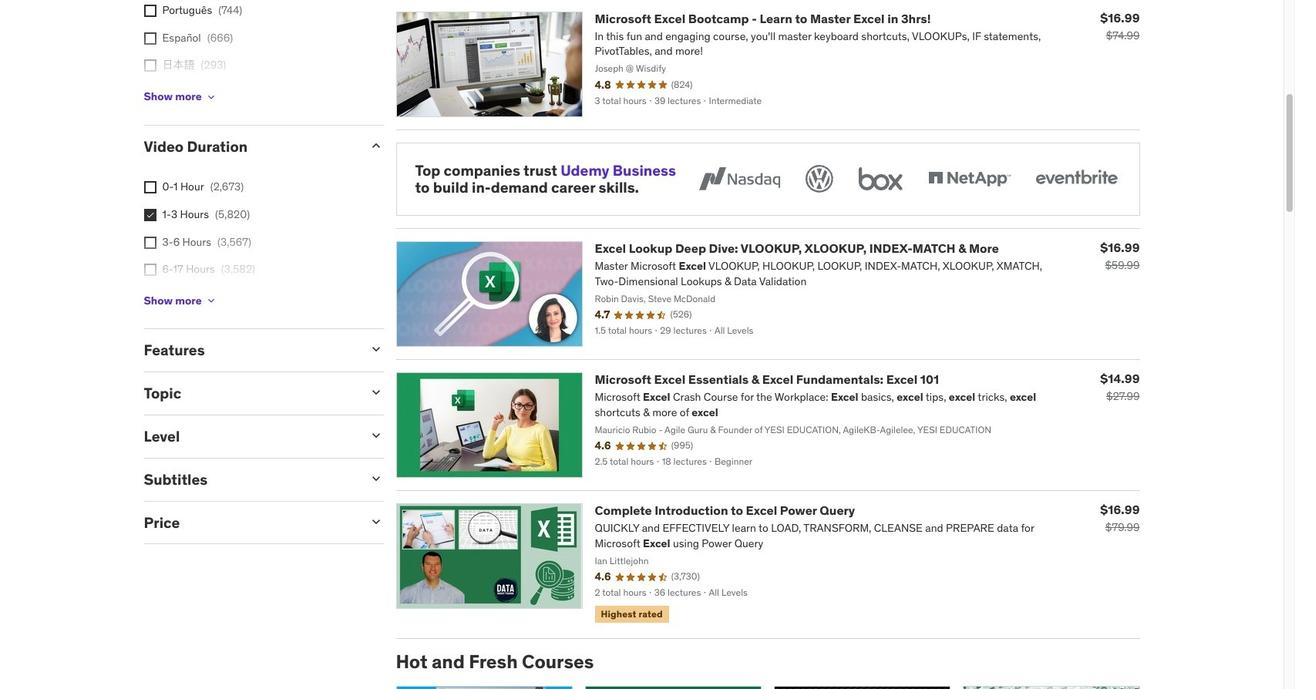 Task type: vqa. For each thing, say whether or not it's contained in the screenshot.
Web Development button's "Web"
no



Task type: locate. For each thing, give the bounding box(es) containing it.
small image
[[368, 138, 384, 153], [368, 342, 384, 357], [368, 385, 384, 400], [368, 471, 384, 487], [368, 514, 384, 530]]

box image
[[855, 162, 907, 196]]

xsmall image
[[144, 5, 156, 17], [144, 182, 156, 194], [144, 264, 156, 276]]

1 vertical spatial xsmall image
[[144, 182, 156, 194]]

3 small image from the top
[[368, 385, 384, 400]]

2 vertical spatial xsmall image
[[144, 264, 156, 276]]

eventbrite image
[[1033, 162, 1121, 196]]

xsmall image
[[144, 32, 156, 45], [144, 60, 156, 72], [205, 91, 217, 103], [144, 209, 156, 221], [144, 236, 156, 249], [205, 295, 217, 307]]

0 vertical spatial xsmall image
[[144, 5, 156, 17]]



Task type: describe. For each thing, give the bounding box(es) containing it.
5 small image from the top
[[368, 514, 384, 530]]

2 small image from the top
[[368, 342, 384, 357]]

nasdaq image
[[695, 162, 784, 196]]

3 xsmall image from the top
[[144, 264, 156, 276]]

1 small image from the top
[[368, 138, 384, 153]]

netapp image
[[925, 162, 1014, 196]]

small image
[[368, 428, 384, 444]]

4 small image from the top
[[368, 471, 384, 487]]

1 xsmall image from the top
[[144, 5, 156, 17]]

volkswagen image
[[803, 162, 837, 196]]

2 xsmall image from the top
[[144, 182, 156, 194]]



